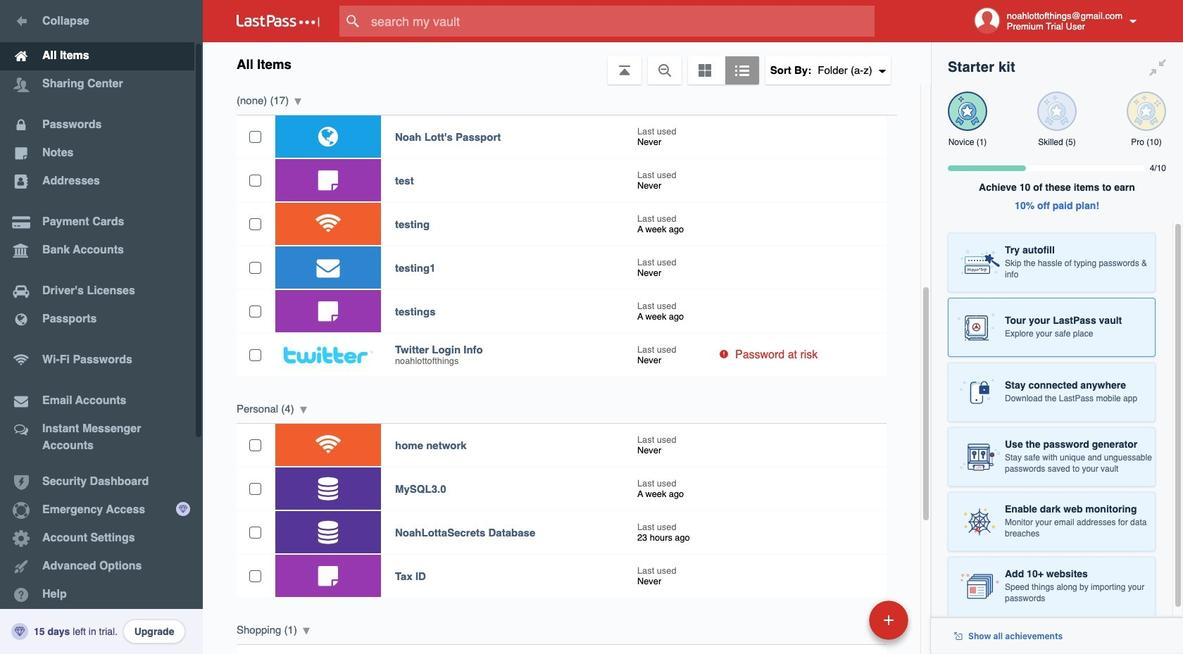 Task type: locate. For each thing, give the bounding box(es) containing it.
new item element
[[772, 600, 914, 640]]

new item navigation
[[772, 597, 917, 654]]



Task type: describe. For each thing, give the bounding box(es) containing it.
Search search field
[[340, 6, 902, 37]]

main navigation navigation
[[0, 0, 203, 654]]

search my vault text field
[[340, 6, 902, 37]]

lastpass image
[[237, 15, 320, 27]]

vault options navigation
[[203, 42, 931, 85]]



Task type: vqa. For each thing, say whether or not it's contained in the screenshot.
New item image
no



